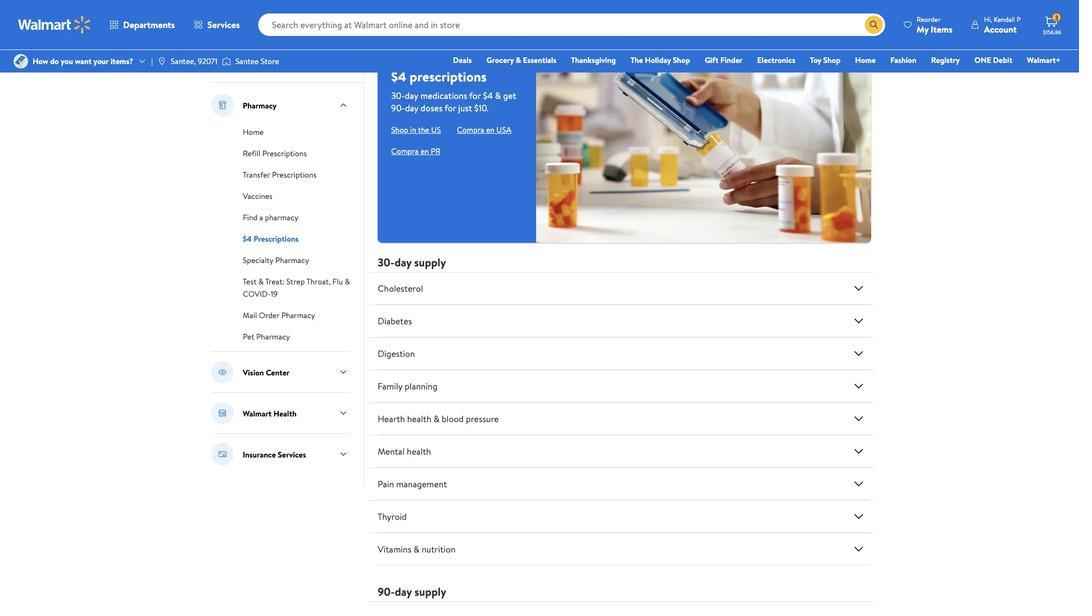Task type: locate. For each thing, give the bounding box(es) containing it.
compra
[[457, 124, 485, 135], [391, 146, 419, 157]]

mail
[[243, 310, 257, 321]]

hearth health & blood pressure
[[378, 413, 499, 425]]

1 vertical spatial $4
[[483, 89, 493, 102]]

0 horizontal spatial en
[[421, 146, 429, 157]]

prescriptions up transfer prescriptions link
[[262, 148, 307, 159]]

 image right the '|'
[[157, 57, 166, 66]]

diabetes
[[378, 315, 412, 327]]

health
[[209, 55, 239, 69], [274, 408, 297, 419]]

$4 down find
[[243, 233, 252, 244]]

refill prescriptions link
[[243, 147, 307, 159]]

0 vertical spatial $4
[[391, 67, 407, 86]]

en left pr at top left
[[421, 146, 429, 157]]

0 horizontal spatial services
[[208, 19, 240, 31]]

& right flu
[[345, 276, 350, 287]]

compra en pr
[[391, 146, 441, 157]]

1 vertical spatial services
[[278, 449, 306, 460]]

us
[[431, 124, 441, 135]]

throat,
[[307, 276, 331, 287]]

0 horizontal spatial home link
[[243, 125, 264, 138]]

1 horizontal spatial home link
[[851, 54, 881, 66]]

prescriptions
[[262, 148, 307, 159], [272, 169, 317, 180], [254, 233, 299, 244]]

0 vertical spatial home
[[856, 55, 876, 66]]

 image right 92071
[[222, 56, 231, 67]]

debit
[[994, 55, 1013, 66]]

grocery & essentials
[[487, 55, 557, 66]]

1 horizontal spatial $4
[[391, 67, 407, 86]]

vaccines link
[[243, 189, 273, 202]]

for right medications
[[469, 89, 481, 102]]

|
[[151, 56, 153, 67]]

0 vertical spatial 30-
[[391, 89, 405, 102]]

92071
[[198, 56, 218, 67]]

santee
[[236, 56, 259, 67]]

services
[[208, 19, 240, 31], [278, 449, 306, 460]]

shop right the toy
[[824, 55, 841, 66]]

my
[[917, 23, 929, 35]]

family planning image
[[852, 379, 866, 393]]

1 vertical spatial compra
[[391, 146, 419, 157]]

 image for santee, 92071
[[157, 57, 166, 66]]

electronics
[[758, 55, 796, 66]]

shop right holiday
[[673, 55, 690, 66]]

transfer
[[243, 169, 270, 180]]

compra en usa
[[457, 124, 512, 135]]

1 horizontal spatial shop
[[673, 55, 690, 66]]

1 vertical spatial supply
[[415, 584, 447, 599]]

0 vertical spatial en
[[486, 124, 495, 135]]

compra down just
[[457, 124, 485, 135]]

supply up cholesterol
[[414, 254, 446, 270]]

pharmacy up strep
[[275, 255, 309, 266]]

1 horizontal spatial  image
[[222, 56, 231, 67]]

1 vertical spatial en
[[421, 146, 429, 157]]

home link down search icon
[[851, 54, 881, 66]]

home down search icon
[[856, 55, 876, 66]]

compra en usa link
[[457, 124, 512, 135]]

$4 left prescriptions at the left
[[391, 67, 407, 86]]

& right vitamins
[[414, 543, 420, 555]]

1 vertical spatial prescriptions
[[272, 169, 317, 180]]

shop in the us
[[391, 124, 441, 135]]

vitamins
[[378, 543, 412, 555]]

30- up cholesterol
[[378, 254, 395, 270]]

center
[[266, 367, 290, 378]]

90-day supply
[[378, 584, 447, 599]]

0 vertical spatial health
[[407, 413, 432, 425]]

0 horizontal spatial  image
[[157, 57, 166, 66]]

0 horizontal spatial health
[[209, 55, 239, 69]]

home up refill
[[243, 127, 264, 137]]

2 vertical spatial $4
[[243, 233, 252, 244]]

registry
[[932, 55, 960, 66]]

cholesterol
[[378, 282, 423, 295]]

prescriptions up specialty pharmacy link
[[254, 233, 299, 244]]

$4 for prescriptions
[[391, 67, 407, 86]]

health & wellness
[[209, 55, 289, 69]]

kendall
[[994, 14, 1016, 24]]

1 horizontal spatial services
[[278, 449, 306, 460]]

mental health image
[[852, 445, 866, 458]]

1 vertical spatial health
[[274, 408, 297, 419]]

1 horizontal spatial health
[[274, 408, 297, 419]]

insurance services
[[243, 449, 306, 460]]

0 horizontal spatial for
[[445, 102, 456, 114]]

90- up shop in the us link
[[391, 102, 405, 114]]

mail order pharmacy
[[243, 310, 315, 321]]

walmart+ link
[[1022, 54, 1066, 66]]

one
[[975, 55, 992, 66]]

supply
[[414, 254, 446, 270], [415, 584, 447, 599]]

Search search field
[[258, 13, 886, 36]]

0 horizontal spatial compra
[[391, 146, 419, 157]]

walmart image
[[18, 16, 91, 34]]

supply down nutrition
[[415, 584, 447, 599]]

prescriptions down refill prescriptions
[[272, 169, 317, 180]]

1 horizontal spatial en
[[486, 124, 495, 135]]

do
[[50, 56, 59, 67]]

30-
[[391, 89, 405, 102], [378, 254, 395, 270]]

vitamins & nutrition
[[378, 543, 456, 555]]

vitamins & nutrition image
[[852, 543, 866, 556]]

search icon image
[[870, 20, 879, 29]]

shop
[[673, 55, 690, 66], [824, 55, 841, 66], [391, 124, 408, 135]]

items
[[931, 23, 953, 35]]

en for pr
[[421, 146, 429, 157]]

1 vertical spatial 90-
[[378, 584, 395, 599]]

90-
[[391, 102, 405, 114], [378, 584, 395, 599]]

one debit
[[975, 55, 1013, 66]]

0 horizontal spatial home
[[243, 127, 264, 137]]

0 vertical spatial services
[[208, 19, 240, 31]]

day
[[405, 89, 418, 102], [405, 102, 419, 114], [395, 254, 412, 270], [395, 584, 412, 599]]

prescriptions for refill prescriptions
[[262, 148, 307, 159]]

90- down vitamins
[[378, 584, 395, 599]]

pharmacy right "pharmacy" image
[[243, 100, 277, 111]]

compra down in
[[391, 146, 419, 157]]

shop left in
[[391, 124, 408, 135]]

supply for 90-day supply
[[415, 584, 447, 599]]

health for mental
[[407, 445, 431, 458]]

for left just
[[445, 102, 456, 114]]

& left wellness
[[241, 55, 248, 69]]

santee, 92071
[[171, 56, 218, 67]]

items?
[[111, 56, 133, 67]]

1 horizontal spatial home
[[856, 55, 876, 66]]

en
[[486, 124, 495, 135], [421, 146, 429, 157]]

thanksgiving link
[[566, 54, 621, 66]]

covid-
[[243, 288, 271, 299]]

 image
[[222, 56, 231, 67], [157, 57, 166, 66]]

prescriptions for transfer prescriptions
[[272, 169, 317, 180]]

pharmacy image
[[211, 94, 234, 116]]

registry link
[[927, 54, 965, 66]]

0 vertical spatial 90-
[[391, 102, 405, 114]]

pharmacy down test & treat: strep throat, flu & covid-19
[[282, 310, 315, 321]]

$4 left get on the top of the page
[[483, 89, 493, 102]]

shop inside the holiday shop link
[[673, 55, 690, 66]]

0 vertical spatial supply
[[414, 254, 446, 270]]

services right "insurance"
[[278, 449, 306, 460]]

pharmacy
[[265, 212, 299, 223]]

0 vertical spatial home link
[[851, 54, 881, 66]]

90- inside $4 prescriptions 30-day medications for $4 & get 90-day doses for just $10.
[[391, 102, 405, 114]]

fashion
[[891, 55, 917, 66]]

compra for compra en pr
[[391, 146, 419, 157]]

$4 prescriptions 30-day medications for $4 & get 90-day doses for just $10.
[[391, 67, 516, 114]]

mail order pharmacy link
[[243, 309, 315, 321]]

deals link
[[448, 54, 477, 66]]

& inside $4 prescriptions 30-day medications for $4 & get 90-day doses for just $10.
[[495, 89, 501, 102]]

0 vertical spatial compra
[[457, 124, 485, 135]]

$10.
[[474, 102, 489, 114]]

shop inside "toy shop" link
[[824, 55, 841, 66]]

the
[[418, 124, 430, 135]]

1 vertical spatial home
[[243, 127, 264, 137]]

health right hearth in the bottom left of the page
[[407, 413, 432, 425]]

home link up refill
[[243, 125, 264, 138]]

mental health
[[378, 445, 431, 458]]

& left get on the top of the page
[[495, 89, 501, 102]]

health right mental
[[407, 445, 431, 458]]

services up 92071
[[208, 19, 240, 31]]

hi, kendall p account
[[985, 14, 1021, 35]]

strep
[[287, 276, 305, 287]]

1 horizontal spatial compra
[[457, 124, 485, 135]]

finder
[[721, 55, 743, 66]]

toy
[[810, 55, 822, 66]]

specialty pharmacy link
[[243, 254, 309, 266]]

30- left doses
[[391, 89, 405, 102]]

2 horizontal spatial shop
[[824, 55, 841, 66]]

pain management image
[[852, 477, 866, 491]]

2 vertical spatial prescriptions
[[254, 233, 299, 244]]

services button
[[184, 11, 249, 38]]

order
[[259, 310, 280, 321]]

1 vertical spatial health
[[407, 445, 431, 458]]

en left usa
[[486, 124, 495, 135]]

0 horizontal spatial $4
[[243, 233, 252, 244]]

0 vertical spatial prescriptions
[[262, 148, 307, 159]]

& right grocery
[[516, 55, 521, 66]]

 image
[[13, 54, 28, 69]]



Task type: vqa. For each thing, say whether or not it's contained in the screenshot.
$4
yes



Task type: describe. For each thing, give the bounding box(es) containing it.
diabetes image
[[852, 314, 866, 328]]

shop in the us link
[[391, 124, 441, 135]]

thyroid
[[378, 510, 407, 523]]

find a pharmacy
[[243, 212, 299, 223]]

services inside dropdown button
[[208, 19, 240, 31]]

electronics link
[[753, 54, 801, 66]]

fashion link
[[886, 54, 922, 66]]

transfer prescriptions
[[243, 169, 317, 180]]

test
[[243, 276, 257, 287]]

treat:
[[265, 276, 285, 287]]

0 horizontal spatial shop
[[391, 124, 408, 135]]

digestion
[[378, 347, 415, 360]]

1 vertical spatial home link
[[243, 125, 264, 138]]

pain
[[378, 478, 394, 490]]

2 horizontal spatial $4
[[483, 89, 493, 102]]

pet
[[243, 331, 255, 342]]

walmart+
[[1028, 55, 1061, 66]]

pharmacy down order
[[256, 331, 290, 342]]

the
[[631, 55, 643, 66]]

walmart health image
[[211, 402, 234, 425]]

pr
[[431, 146, 441, 157]]

departments
[[123, 19, 175, 31]]

thanksgiving
[[571, 55, 616, 66]]

santee,
[[171, 56, 196, 67]]

pet pharmacy link
[[243, 330, 290, 342]]

hi,
[[985, 14, 993, 24]]

hearth
[[378, 413, 405, 425]]

walmart insurance services image
[[211, 443, 234, 466]]

grocery & essentials link
[[482, 54, 562, 66]]

Walmart Site-Wide search field
[[258, 13, 886, 36]]

home inside home link
[[856, 55, 876, 66]]

mental
[[378, 445, 405, 458]]

specialty
[[243, 255, 274, 266]]

reorder
[[917, 14, 941, 24]]

just
[[458, 102, 472, 114]]

toy shop link
[[805, 54, 846, 66]]

medications
[[421, 89, 467, 102]]

find
[[243, 212, 258, 223]]

walmart
[[243, 408, 272, 419]]

$4 for prescriptions
[[243, 233, 252, 244]]

in
[[410, 124, 416, 135]]

1 horizontal spatial for
[[469, 89, 481, 102]]

hearth health & blood pressure image
[[852, 412, 866, 426]]

30-day supply
[[378, 254, 446, 270]]

departments button
[[100, 11, 184, 38]]

thyroid image
[[852, 510, 866, 523]]

en for usa
[[486, 124, 495, 135]]

$4 prescriptions
[[243, 233, 299, 244]]

& right test
[[259, 276, 264, 287]]

get
[[503, 89, 516, 102]]

toy shop
[[810, 55, 841, 66]]

vision center image
[[211, 361, 234, 383]]

the holiday shop
[[631, 55, 690, 66]]

deals
[[453, 55, 472, 66]]

gift
[[705, 55, 719, 66]]

test & treat: strep throat, flu & covid-19 link
[[243, 275, 350, 300]]

1 vertical spatial 30-
[[378, 254, 395, 270]]

management
[[396, 478, 447, 490]]

one debit link
[[970, 54, 1018, 66]]

compra for compra en usa
[[457, 124, 485, 135]]

blood
[[442, 413, 464, 425]]

usa
[[497, 124, 512, 135]]

0 vertical spatial health
[[209, 55, 239, 69]]

want
[[75, 56, 92, 67]]

flu
[[333, 276, 343, 287]]

nutrition
[[422, 543, 456, 555]]

grocery
[[487, 55, 514, 66]]

essentials
[[523, 55, 557, 66]]

digestion image
[[852, 347, 866, 360]]

family
[[378, 380, 403, 392]]

pressure
[[466, 413, 499, 425]]

pain management
[[378, 478, 447, 490]]

3
[[1055, 13, 1059, 22]]

family planning
[[378, 380, 438, 392]]

walmart health
[[243, 408, 297, 419]]

specialty pharmacy
[[243, 255, 309, 266]]

& left blood
[[434, 413, 440, 425]]

refill
[[243, 148, 261, 159]]

you
[[61, 56, 73, 67]]

doses
[[421, 102, 443, 114]]

cholesterol image
[[852, 282, 866, 295]]

prescriptions for $4 prescriptions
[[254, 233, 299, 244]]

your
[[94, 56, 109, 67]]

refill prescriptions
[[243, 148, 307, 159]]

vision
[[243, 367, 264, 378]]

supply for 30-day supply
[[414, 254, 446, 270]]

gift finder
[[705, 55, 743, 66]]

insurance
[[243, 449, 276, 460]]

30- inside $4 prescriptions 30-day medications for $4 & get 90-day doses for just $10.
[[391, 89, 405, 102]]

 image for santee store
[[222, 56, 231, 67]]

$4 prescriptions link
[[243, 232, 299, 245]]

santee store
[[236, 56, 279, 67]]

how do you want your items?
[[33, 56, 133, 67]]

health for hearth
[[407, 413, 432, 425]]

transfer prescriptions link
[[243, 168, 317, 180]]

pet pharmacy
[[243, 331, 290, 342]]

gift finder link
[[700, 54, 748, 66]]

$156.86
[[1044, 28, 1062, 36]]

a
[[260, 212, 263, 223]]

compra en pr link
[[391, 146, 441, 157]]



